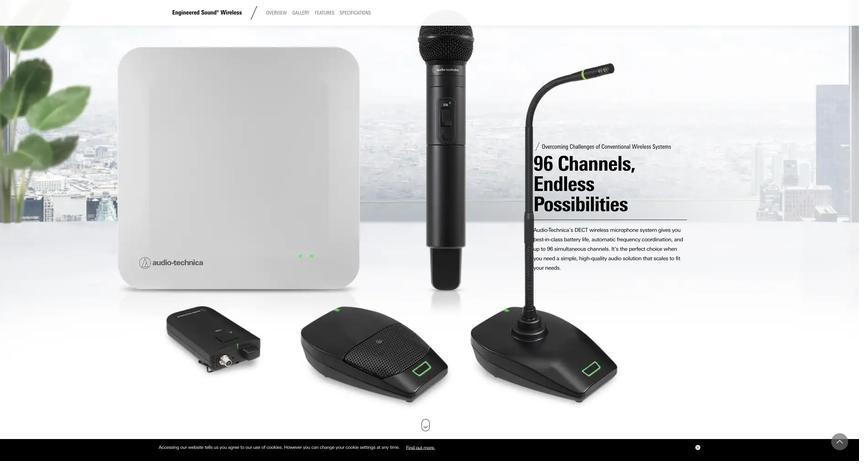 Task type: describe. For each thing, give the bounding box(es) containing it.
accessing
[[159, 445, 179, 451]]

needs.
[[545, 265, 561, 272]]

cookies.
[[267, 445, 283, 451]]

channels.
[[588, 246, 610, 253]]

fit
[[676, 256, 680, 262]]

any
[[382, 445, 389, 451]]

dect
[[575, 227, 588, 234]]

out
[[416, 445, 422, 451]]

agree
[[228, 445, 239, 451]]

96
[[547, 246, 553, 253]]

scales
[[654, 256, 668, 262]]

2 our from the left
[[246, 445, 252, 451]]

settings
[[360, 445, 376, 451]]

class
[[551, 237, 563, 243]]

more.
[[424, 445, 435, 451]]

when
[[664, 246, 677, 253]]

however
[[284, 445, 302, 451]]

that
[[643, 256, 652, 262]]

technica's
[[549, 227, 573, 234]]

high-
[[579, 256, 591, 262]]

features
[[315, 10, 334, 16]]

a
[[557, 256, 559, 262]]

frequency
[[617, 237, 641, 243]]

up
[[533, 246, 540, 253]]

choice
[[647, 246, 662, 253]]

change
[[320, 445, 335, 451]]

coordination,
[[642, 237, 673, 243]]

battery
[[564, 237, 581, 243]]

automatic
[[592, 237, 616, 243]]

you down up
[[533, 256, 542, 262]]

0 vertical spatial to
[[541, 246, 546, 253]]

tells
[[205, 445, 213, 451]]

perfect
[[629, 246, 645, 253]]

simultaneous
[[554, 246, 586, 253]]

gallery
[[292, 10, 310, 16]]

solution
[[623, 256, 642, 262]]

audio-
[[533, 227, 549, 234]]

audio-technica's dect wireless microphone system gives you best-in-class battery life, automatic frequency coordination, and up to 96 simultaneous channels. it's the perfect choice when you need a simple, high-quality audio solution that scales to fit your needs.
[[533, 227, 683, 272]]

sound®
[[201, 9, 219, 16]]

it's
[[612, 246, 619, 253]]

wireless
[[221, 9, 242, 16]]

find out more.
[[406, 445, 435, 451]]



Task type: vqa. For each thing, say whether or not it's contained in the screenshot.
scales
yes



Task type: locate. For each thing, give the bounding box(es) containing it.
system
[[640, 227, 657, 234]]

audio
[[608, 256, 622, 262]]

at
[[377, 445, 380, 451]]

to left 96
[[541, 246, 546, 253]]

1 horizontal spatial our
[[246, 445, 252, 451]]

microphone
[[610, 227, 639, 234]]

arrow up image
[[837, 440, 843, 446]]

wireless
[[589, 227, 609, 234]]

can
[[311, 445, 319, 451]]

find out more. link
[[401, 443, 440, 453]]

to left fit at the right bottom of page
[[670, 256, 674, 262]]

2 horizontal spatial to
[[670, 256, 674, 262]]

gives
[[658, 227, 671, 234]]

0 horizontal spatial your
[[336, 445, 345, 451]]

1 horizontal spatial your
[[533, 265, 544, 272]]

to
[[541, 246, 546, 253], [670, 256, 674, 262], [240, 445, 244, 451]]

your inside "audio-technica's dect wireless microphone system gives you best-in-class battery life, automatic frequency coordination, and up to 96 simultaneous channels. it's the perfect choice when you need a simple, high-quality audio solution that scales to fit your needs."
[[533, 265, 544, 272]]

website
[[188, 445, 204, 451]]

need
[[544, 256, 555, 262]]

our left use
[[246, 445, 252, 451]]

1 vertical spatial your
[[336, 445, 345, 451]]

0 horizontal spatial our
[[180, 445, 187, 451]]

in-
[[545, 237, 551, 243]]

you left can
[[303, 445, 310, 451]]

0 horizontal spatial to
[[240, 445, 244, 451]]

quality
[[591, 256, 607, 262]]

your down need
[[533, 265, 544, 272]]

best-
[[533, 237, 545, 243]]

1 horizontal spatial to
[[541, 246, 546, 253]]

cookie
[[346, 445, 359, 451]]

your left cookie
[[336, 445, 345, 451]]

time.
[[390, 445, 400, 451]]

of
[[261, 445, 265, 451]]

you right us
[[220, 445, 227, 451]]

to right 'agree'
[[240, 445, 244, 451]]

us
[[214, 445, 218, 451]]

find
[[406, 445, 415, 451]]

you
[[672, 227, 681, 234], [533, 256, 542, 262], [220, 445, 227, 451], [303, 445, 310, 451]]

1 vertical spatial to
[[670, 256, 674, 262]]

overview
[[266, 10, 287, 16]]

accessing our website tells us you agree to our use of cookies. however you can change your cookie settings at any time.
[[159, 445, 401, 451]]

specifications
[[340, 10, 371, 16]]

and
[[674, 237, 683, 243]]

our
[[180, 445, 187, 451], [246, 445, 252, 451]]

0 vertical spatial your
[[533, 265, 544, 272]]

cross image
[[696, 447, 699, 450]]

engineered
[[172, 9, 200, 16]]

our left website
[[180, 445, 187, 451]]

1 our from the left
[[180, 445, 187, 451]]

use
[[253, 445, 260, 451]]

life,
[[582, 237, 590, 243]]

your
[[533, 265, 544, 272], [336, 445, 345, 451]]

divider line image
[[247, 6, 261, 20]]

2 vertical spatial to
[[240, 445, 244, 451]]

engineered sound® wireless
[[172, 9, 242, 16]]

the
[[620, 246, 628, 253]]

simple,
[[561, 256, 578, 262]]

you up and
[[672, 227, 681, 234]]



